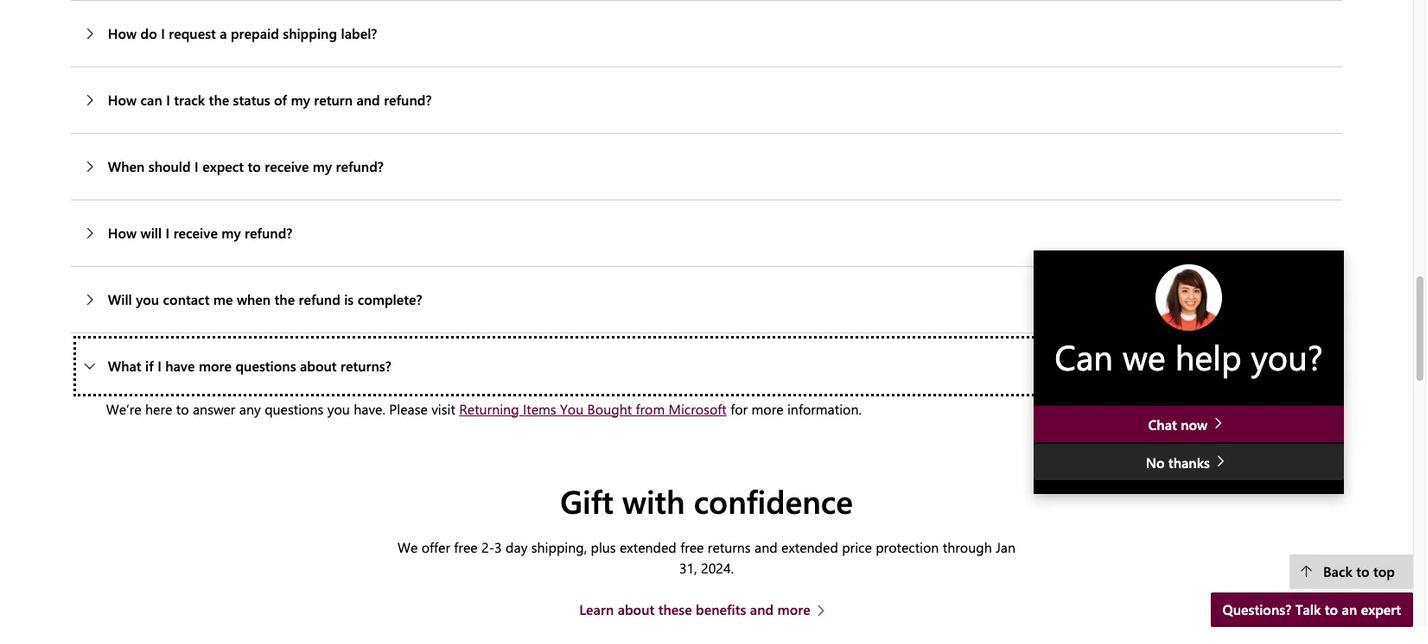 Task type: vqa. For each thing, say whether or not it's contained in the screenshot.
students
no



Task type: locate. For each thing, give the bounding box(es) containing it.
benefits
[[696, 601, 746, 619]]

0 vertical spatial the
[[209, 90, 229, 109]]

i right will
[[166, 224, 170, 242]]

0 horizontal spatial free
[[454, 538, 478, 557]]

more right for
[[751, 400, 783, 418]]

to right here
[[176, 400, 189, 418]]

the right track
[[209, 90, 229, 109]]

no
[[1146, 453, 1165, 472]]

these
[[658, 601, 692, 619]]

track
[[174, 90, 205, 109]]

questions up any at the bottom left of page
[[235, 357, 296, 375]]

0 vertical spatial and
[[356, 90, 380, 109]]

no thanks button
[[1034, 444, 1344, 480]]

1 horizontal spatial receive
[[265, 157, 309, 175]]

receive inside dropdown button
[[265, 157, 309, 175]]

2 vertical spatial how
[[108, 224, 137, 242]]

0 vertical spatial you
[[136, 290, 159, 308]]

2 vertical spatial and
[[750, 601, 774, 619]]

and
[[356, 90, 380, 109], [755, 538, 778, 557], [750, 601, 774, 619]]

0 vertical spatial receive
[[265, 157, 309, 175]]

1 vertical spatial you
[[327, 400, 350, 418]]

extended left price
[[781, 538, 838, 557]]

with
[[622, 479, 685, 522]]

questions for any
[[265, 400, 323, 418]]

you left have.
[[327, 400, 350, 418]]

and right the returns on the bottom of page
[[755, 538, 778, 557]]

how for how do i request a prepaid shipping label?
[[108, 24, 137, 42]]

and inside dropdown button
[[356, 90, 380, 109]]

free up 31,
[[680, 538, 704, 557]]

about left returns?
[[300, 357, 337, 375]]

2 extended from the left
[[781, 538, 838, 557]]

how
[[108, 24, 137, 42], [108, 90, 137, 109], [108, 224, 137, 242]]

0 horizontal spatial my
[[222, 224, 241, 242]]

1 horizontal spatial the
[[274, 290, 295, 308]]

questions? talk to an expert
[[1223, 601, 1401, 619]]

learn about these benefits and more
[[579, 601, 810, 619]]

2 free from the left
[[680, 538, 704, 557]]

receive right will
[[173, 224, 218, 242]]

microsoft
[[669, 400, 727, 418]]

my right of
[[291, 90, 310, 109]]

1 horizontal spatial my
[[291, 90, 310, 109]]

questions right any at the bottom left of page
[[265, 400, 323, 418]]

plus
[[591, 538, 616, 557]]

0 vertical spatial how
[[108, 24, 137, 42]]

how left do
[[108, 24, 137, 42]]

contact
[[163, 290, 210, 308]]

the right when
[[274, 290, 295, 308]]

price
[[842, 538, 872, 557]]

free
[[454, 538, 478, 557], [680, 538, 704, 557]]

1 how from the top
[[108, 24, 137, 42]]

1 vertical spatial my
[[313, 157, 332, 175]]

0 vertical spatial about
[[300, 357, 337, 375]]

i right if
[[157, 357, 161, 375]]

31,
[[679, 559, 697, 577]]

of
[[274, 90, 287, 109]]

extended right plus
[[620, 538, 677, 557]]

how do i request a prepaid shipping label? button
[[71, 1, 1342, 66]]

and inside we offer free 2-3 day shipping, plus extended free returns and extended price protection through jan 31, 2024.
[[755, 538, 778, 557]]

returning items you bought from microsoft link
[[459, 400, 727, 418]]

0 horizontal spatial extended
[[620, 538, 677, 557]]

my
[[291, 90, 310, 109], [313, 157, 332, 175], [222, 224, 241, 242]]

0 vertical spatial more
[[199, 357, 232, 375]]

returns
[[708, 538, 751, 557]]

2 vertical spatial more
[[777, 601, 810, 619]]

receive right expect
[[265, 157, 309, 175]]

1 vertical spatial questions
[[265, 400, 323, 418]]

1 vertical spatial more
[[751, 400, 783, 418]]

i inside "dropdown button"
[[166, 224, 170, 242]]

when
[[108, 157, 145, 175]]

2 vertical spatial my
[[222, 224, 241, 242]]

and right 'benefits'
[[750, 601, 774, 619]]

0 horizontal spatial about
[[300, 357, 337, 375]]

more right have
[[199, 357, 232, 375]]

2 vertical spatial refund?
[[245, 224, 292, 242]]

i right can
[[166, 90, 170, 109]]

should
[[148, 157, 191, 175]]

about left these
[[618, 601, 654, 619]]

how left can
[[108, 90, 137, 109]]

we
[[1123, 334, 1166, 380]]

refund? up will you contact me when the refund is complete?
[[245, 224, 292, 242]]

jan
[[996, 538, 1016, 557]]

back to top link
[[1289, 555, 1413, 589]]

through
[[943, 538, 992, 557]]

refund? down return
[[336, 157, 384, 175]]

my down return
[[313, 157, 332, 175]]

1 horizontal spatial extended
[[781, 538, 838, 557]]

more right 'benefits'
[[777, 601, 810, 619]]

talk
[[1295, 601, 1321, 619]]

refund? right return
[[384, 90, 432, 109]]

the
[[209, 90, 229, 109], [274, 290, 295, 308]]

0 horizontal spatial you
[[136, 290, 159, 308]]

when should i expect to receive my refund? button
[[71, 134, 1342, 199]]

visit
[[431, 400, 455, 418]]

extended
[[620, 538, 677, 557], [781, 538, 838, 557]]

2 horizontal spatial my
[[313, 157, 332, 175]]

2 horizontal spatial refund?
[[384, 90, 432, 109]]

i left expect
[[195, 157, 199, 175]]

how inside "dropdown button"
[[108, 224, 137, 242]]

returning
[[459, 400, 519, 418]]

gift
[[560, 479, 613, 522]]

0 horizontal spatial refund?
[[245, 224, 292, 242]]

1 horizontal spatial free
[[680, 538, 704, 557]]

my up 'me'
[[222, 224, 241, 242]]

to left top
[[1356, 563, 1370, 581]]

free left 2-
[[454, 538, 478, 557]]

label?
[[341, 24, 377, 42]]

about
[[300, 357, 337, 375], [618, 601, 654, 619]]

3 how from the top
[[108, 224, 137, 242]]

0 horizontal spatial receive
[[173, 224, 218, 242]]

returns?
[[341, 357, 391, 375]]

2 how from the top
[[108, 90, 137, 109]]

1 horizontal spatial you
[[327, 400, 350, 418]]

3
[[494, 538, 502, 557]]

to
[[248, 157, 261, 175], [176, 400, 189, 418], [1356, 563, 1370, 581], [1325, 601, 1338, 619]]

how will i receive my refund? button
[[71, 200, 1342, 266]]

1 vertical spatial receive
[[173, 224, 218, 242]]

more
[[199, 357, 232, 375], [751, 400, 783, 418], [777, 601, 810, 619]]

0 horizontal spatial the
[[209, 90, 229, 109]]

1 vertical spatial refund?
[[336, 157, 384, 175]]

can
[[140, 90, 162, 109]]

status
[[233, 90, 270, 109]]

1 horizontal spatial about
[[618, 601, 654, 619]]

have.
[[354, 400, 385, 418]]

you
[[136, 290, 159, 308], [327, 400, 350, 418]]

we
[[398, 538, 418, 557]]

questions
[[235, 357, 296, 375], [265, 400, 323, 418]]

we're here to answer any questions you have. please visit returning items you bought from microsoft for more information.
[[106, 400, 862, 418]]

1 extended from the left
[[620, 538, 677, 557]]

to left an
[[1325, 601, 1338, 619]]

how will i receive my refund?
[[108, 224, 292, 242]]

please
[[389, 400, 428, 418]]

i right do
[[161, 24, 165, 42]]

how can i track the status of my return and refund?
[[108, 90, 432, 109]]

i
[[161, 24, 165, 42], [166, 90, 170, 109], [195, 157, 199, 175], [166, 224, 170, 242], [157, 357, 161, 375]]

1 vertical spatial how
[[108, 90, 137, 109]]

0 vertical spatial questions
[[235, 357, 296, 375]]

1 free from the left
[[454, 538, 478, 557]]

how left will
[[108, 224, 137, 242]]

1 horizontal spatial refund?
[[336, 157, 384, 175]]

refund?
[[384, 90, 432, 109], [336, 157, 384, 175], [245, 224, 292, 242]]

the inside 'dropdown button'
[[274, 290, 295, 308]]

and right return
[[356, 90, 380, 109]]

1 vertical spatial the
[[274, 290, 295, 308]]

can
[[1055, 334, 1113, 380]]

questions inside dropdown button
[[235, 357, 296, 375]]

1 vertical spatial and
[[755, 538, 778, 557]]

items
[[523, 400, 556, 418]]

you right will
[[136, 290, 159, 308]]

gift with confidence
[[560, 479, 853, 522]]



Task type: describe. For each thing, give the bounding box(es) containing it.
learn
[[579, 601, 614, 619]]

thanks
[[1168, 453, 1210, 472]]

do
[[140, 24, 157, 42]]

day
[[506, 538, 528, 557]]

we offer free 2-3 day shipping, plus extended free returns and extended price protection through jan 31, 2024.
[[398, 538, 1016, 577]]

i for request
[[161, 24, 165, 42]]

a
[[220, 24, 227, 42]]

about inside dropdown button
[[300, 357, 337, 375]]

0 vertical spatial my
[[291, 90, 310, 109]]

to inside "link"
[[1356, 563, 1370, 581]]

back
[[1323, 563, 1352, 581]]

chat now button
[[1034, 406, 1344, 442]]

receive inside "dropdown button"
[[173, 224, 218, 242]]

confidence
[[694, 479, 853, 522]]

we're
[[106, 400, 141, 418]]

when
[[237, 290, 271, 308]]

if
[[145, 357, 154, 375]]

no thanks
[[1146, 453, 1214, 472]]

from
[[636, 400, 665, 418]]

back to top
[[1323, 563, 1395, 581]]

will
[[108, 290, 132, 308]]

prepaid
[[231, 24, 279, 42]]

what if i have more questions about returns?
[[108, 357, 391, 375]]

you
[[560, 400, 584, 418]]

what
[[108, 357, 141, 375]]

how do i request a prepaid shipping label?
[[108, 24, 377, 42]]

you?
[[1251, 334, 1323, 380]]

the inside dropdown button
[[209, 90, 229, 109]]

top
[[1373, 563, 1395, 581]]

questions?
[[1223, 601, 1291, 619]]

when should i expect to receive my refund?
[[108, 157, 384, 175]]

any
[[239, 400, 261, 418]]

will
[[140, 224, 162, 242]]

my inside "dropdown button"
[[222, 224, 241, 242]]

you inside 'dropdown button'
[[136, 290, 159, 308]]

have
[[165, 357, 195, 375]]

bought
[[587, 400, 632, 418]]

offer
[[421, 538, 450, 557]]

i for expect
[[195, 157, 199, 175]]

0 vertical spatial refund?
[[384, 90, 432, 109]]

shipping
[[283, 24, 337, 42]]

chat now
[[1148, 416, 1211, 434]]

shipping,
[[531, 538, 587, 557]]

refund? inside "dropdown button"
[[245, 224, 292, 242]]

questions for more
[[235, 357, 296, 375]]

i for have
[[157, 357, 161, 375]]

how can i track the status of my return and refund? button
[[71, 67, 1342, 133]]

refund
[[299, 290, 340, 308]]

questions? talk to an expert button
[[1210, 593, 1413, 627]]

i for receive
[[166, 224, 170, 242]]

answer
[[193, 400, 235, 418]]

now
[[1181, 416, 1208, 434]]

will you contact me when the refund is complete? button
[[71, 267, 1342, 332]]

help
[[1175, 334, 1241, 380]]

can we help you?
[[1055, 334, 1323, 380]]

what if i have more questions about returns? button
[[71, 333, 1342, 399]]

protection
[[876, 538, 939, 557]]

complete?
[[357, 290, 422, 308]]

me
[[213, 290, 233, 308]]

will you contact me when the refund is complete?
[[108, 290, 422, 308]]

is
[[344, 290, 354, 308]]

2-
[[481, 538, 494, 557]]

an
[[1342, 601, 1357, 619]]

here
[[145, 400, 172, 418]]

how for how can i track the status of my return and refund?
[[108, 90, 137, 109]]

how for how will i receive my refund?
[[108, 224, 137, 242]]

for
[[730, 400, 748, 418]]

expert
[[1361, 601, 1401, 619]]

information.
[[787, 400, 862, 418]]

i for track
[[166, 90, 170, 109]]

expect
[[202, 157, 244, 175]]

2024.
[[701, 559, 734, 577]]

request
[[169, 24, 216, 42]]

more inside dropdown button
[[199, 357, 232, 375]]

learn about these benefits and more link
[[579, 600, 834, 621]]

to right expect
[[248, 157, 261, 175]]

return
[[314, 90, 353, 109]]

1 vertical spatial about
[[618, 601, 654, 619]]

chat
[[1148, 416, 1177, 434]]



